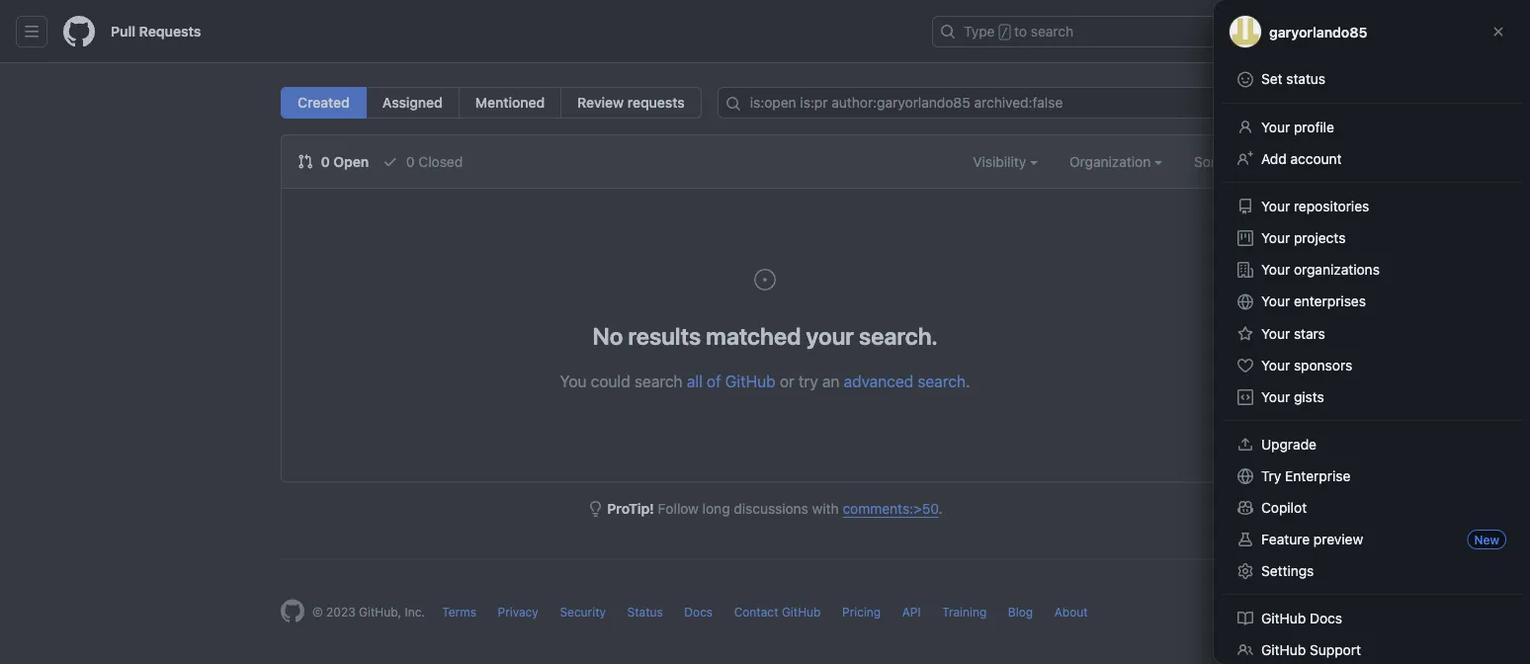 Task type: locate. For each thing, give the bounding box(es) containing it.
assigned link
[[365, 87, 459, 119]]

contact github
[[734, 605, 821, 619]]

docs right status
[[684, 605, 713, 619]]

status
[[627, 605, 663, 619]]

2 0 from the left
[[406, 153, 415, 170]]

git pull request image
[[298, 154, 313, 170]]

0 horizontal spatial .
[[938, 501, 942, 517]]

your enterprises
[[1261, 293, 1366, 309]]

settings
[[1261, 563, 1314, 579]]

organization button
[[1069, 151, 1162, 172]]

0 horizontal spatial 0
[[321, 153, 330, 170]]

3 your from the top
[[1261, 230, 1290, 246]]

closed
[[418, 153, 463, 170]]

github docs link
[[1230, 603, 1514, 635]]

feature preview
[[1261, 531, 1363, 548]]

blog link
[[1008, 605, 1033, 619]]

1 horizontal spatial .
[[966, 372, 970, 390]]

docs link
[[684, 605, 713, 619]]

no
[[592, 322, 623, 349]]

search down "search."
[[918, 372, 966, 390]]

triangle down image
[[1331, 22, 1347, 38]]

1 horizontal spatial 0
[[406, 153, 415, 170]]

dialog
[[1214, 0, 1530, 664]]

your projects link
[[1230, 222, 1514, 254]]

homepage image left ©
[[281, 599, 304, 623]]

homepage image left pull at the left of the page
[[63, 16, 95, 47]]

contact
[[734, 605, 778, 619]]

1 0 from the left
[[321, 153, 330, 170]]

0 right 'git pull request' icon
[[321, 153, 330, 170]]

you could search all of github or try an advanced search .
[[560, 372, 970, 390]]

your organizations link
[[1230, 254, 1514, 286]]

requests
[[627, 94, 685, 111]]

your left the projects
[[1261, 230, 1290, 246]]

pull
[[111, 23, 135, 40]]

7 your from the top
[[1261, 357, 1290, 374]]

pricing
[[842, 605, 881, 619]]

blog
[[1008, 605, 1033, 619]]

matched
[[706, 322, 801, 349]]

1 your from the top
[[1261, 119, 1290, 135]]

your enterprises link
[[1230, 286, 1514, 318]]

add
[[1261, 151, 1287, 167]]

training
[[942, 605, 987, 619]]

your down your projects
[[1261, 261, 1290, 278]]

inc.
[[405, 605, 425, 619]]

comments:>50
[[843, 501, 938, 517]]

an
[[822, 372, 840, 390]]

1 vertical spatial homepage image
[[281, 599, 304, 623]]

settings link
[[1230, 555, 1514, 587]]

all of github link
[[687, 372, 776, 390]]

your for your sponsors
[[1261, 357, 1290, 374]]

Issues search field
[[717, 87, 1249, 119]]

terms
[[442, 605, 476, 619]]

your up your stars
[[1261, 293, 1290, 309]]

6 your from the top
[[1261, 326, 1290, 342]]

0
[[321, 153, 330, 170], [406, 153, 415, 170]]

footer
[[265, 559, 1265, 664]]

your
[[1261, 119, 1290, 135], [1261, 198, 1290, 214], [1261, 230, 1290, 246], [1261, 261, 1290, 278], [1261, 293, 1290, 309], [1261, 326, 1290, 342], [1261, 357, 1290, 374], [1261, 389, 1290, 405]]

results
[[628, 322, 701, 349]]

your left gists
[[1261, 389, 1290, 405]]

your up add
[[1261, 119, 1290, 135]]

1 horizontal spatial docs
[[1310, 610, 1342, 627]]

your stars
[[1261, 326, 1325, 342]]

0 for open
[[321, 153, 330, 170]]

feature preview button
[[1230, 524, 1514, 555]]

contact github link
[[734, 605, 821, 619]]

homepage image
[[63, 16, 95, 47], [281, 599, 304, 623]]

stars
[[1294, 326, 1325, 342]]

0 closed
[[402, 153, 463, 170]]

your for your profile
[[1261, 119, 1290, 135]]

your gists
[[1261, 389, 1324, 405]]

homepage image inside footer
[[281, 599, 304, 623]]

dialog containing garyorlando85
[[1214, 0, 1530, 664]]

try
[[799, 372, 818, 390]]

0 horizontal spatial homepage image
[[63, 16, 95, 47]]

to
[[1014, 23, 1027, 40]]

github up github support
[[1261, 610, 1306, 627]]

your up your projects
[[1261, 198, 1290, 214]]

plus image
[[1312, 24, 1327, 40]]

github down github docs
[[1261, 642, 1306, 658]]

©
[[312, 605, 323, 619]]

0 horizontal spatial search
[[634, 372, 683, 390]]

search right to
[[1031, 23, 1074, 40]]

organization
[[1069, 153, 1155, 170]]

5 your from the top
[[1261, 293, 1290, 309]]

garyorlando85
[[1269, 23, 1367, 40]]

github
[[725, 372, 776, 390], [782, 605, 821, 619], [1261, 610, 1306, 627], [1261, 642, 1306, 658]]

sort
[[1194, 153, 1221, 170]]

sponsors
[[1294, 357, 1352, 374]]

0 right check icon on the top left of the page
[[406, 153, 415, 170]]

enterprise
[[1285, 468, 1350, 484]]

copilot link
[[1230, 492, 1514, 524]]

search image
[[725, 96, 741, 112]]

1 vertical spatial .
[[938, 501, 942, 517]]

your repositories
[[1261, 198, 1369, 214]]

search left all
[[634, 372, 683, 390]]

0 closed link
[[383, 151, 463, 172]]

status
[[1286, 71, 1326, 87]]

4 your from the top
[[1261, 261, 1290, 278]]

github right of
[[725, 372, 776, 390]]

docs up support
[[1310, 610, 1342, 627]]

api
[[902, 605, 921, 619]]

follow
[[658, 501, 699, 517]]

advanced
[[844, 372, 913, 390]]

enterprises
[[1294, 293, 1366, 309]]

your left stars at right
[[1261, 326, 1290, 342]]

your stars link
[[1230, 318, 1514, 350]]

feature
[[1261, 531, 1310, 548]]

training link
[[942, 605, 987, 619]]

/
[[1001, 26, 1008, 40]]

your sponsors
[[1261, 357, 1352, 374]]

your for your projects
[[1261, 230, 1290, 246]]

open
[[333, 153, 369, 170]]

search
[[1031, 23, 1074, 40], [634, 372, 683, 390], [918, 372, 966, 390]]

1 horizontal spatial search
[[918, 372, 966, 390]]

your up your gists
[[1261, 357, 1290, 374]]

assigned
[[382, 94, 443, 111]]

your inside "link"
[[1261, 198, 1290, 214]]

review
[[577, 94, 624, 111]]

1 horizontal spatial homepage image
[[281, 599, 304, 623]]

2 your from the top
[[1261, 198, 1290, 214]]

your for your gists
[[1261, 389, 1290, 405]]

your gists link
[[1230, 382, 1514, 413]]

.
[[966, 372, 970, 390], [938, 501, 942, 517]]

visibility button
[[973, 151, 1038, 172]]

8 your from the top
[[1261, 389, 1290, 405]]



Task type: describe. For each thing, give the bounding box(es) containing it.
github support
[[1261, 642, 1361, 658]]

review requests
[[577, 94, 685, 111]]

account
[[1290, 151, 1342, 167]]

0 open link
[[298, 151, 369, 172]]

close image
[[1491, 24, 1506, 40]]

privacy link
[[498, 605, 539, 619]]

0 horizontal spatial docs
[[684, 605, 713, 619]]

mentioned link
[[458, 87, 562, 119]]

of
[[707, 372, 721, 390]]

your
[[806, 322, 854, 349]]

protip!
[[607, 501, 654, 517]]

pull requests
[[111, 23, 201, 40]]

github inside github support link
[[1261, 642, 1306, 658]]

add account link
[[1230, 143, 1514, 175]]

light bulb image
[[588, 501, 603, 517]]

upgrade link
[[1230, 429, 1514, 461]]

issue opened image
[[1372, 24, 1388, 40]]

repositories
[[1294, 198, 1369, 214]]

mentioned
[[475, 94, 545, 111]]

type / to search
[[964, 23, 1074, 40]]

api link
[[902, 605, 921, 619]]

sort button
[[1194, 151, 1233, 172]]

try
[[1261, 468, 1281, 484]]

try enterprise
[[1261, 468, 1350, 484]]

comments:>50 link
[[843, 501, 938, 517]]

© 2023 github, inc.
[[312, 605, 425, 619]]

terms link
[[442, 605, 476, 619]]

2 horizontal spatial search
[[1031, 23, 1074, 40]]

gists
[[1294, 389, 1324, 405]]

set status button
[[1230, 63, 1514, 96]]

check image
[[383, 154, 398, 170]]

0 vertical spatial homepage image
[[63, 16, 95, 47]]

your for your organizations
[[1261, 261, 1290, 278]]

profile
[[1294, 119, 1334, 135]]

no results matched your search.
[[592, 322, 938, 349]]

github right contact on the bottom of the page
[[782, 605, 821, 619]]

preview
[[1313, 531, 1363, 548]]

security link
[[560, 605, 606, 619]]

visibility
[[973, 153, 1030, 170]]

your sponsors link
[[1230, 350, 1514, 382]]

your for your stars
[[1261, 326, 1290, 342]]

your for your enterprises
[[1261, 293, 1290, 309]]

advanced search link
[[844, 372, 966, 390]]

github inside the github docs link
[[1261, 610, 1306, 627]]

upgrade
[[1261, 436, 1317, 453]]

pull requests element
[[281, 87, 702, 119]]

try enterprise link
[[1230, 461, 1514, 492]]

discussions
[[734, 501, 808, 517]]

all
[[687, 372, 703, 390]]

set
[[1261, 71, 1283, 87]]

github docs
[[1261, 610, 1342, 627]]

github support link
[[1230, 635, 1514, 664]]

set status
[[1261, 71, 1326, 87]]

footer containing © 2023 github, inc.
[[265, 559, 1265, 664]]

2023
[[326, 605, 356, 619]]

command palette image
[[1254, 24, 1270, 40]]

protip! follow long discussions with comments:>50 .
[[607, 501, 942, 517]]

copilot
[[1261, 500, 1307, 516]]

0 vertical spatial .
[[966, 372, 970, 390]]

your repositories link
[[1230, 191, 1514, 222]]

your profile
[[1261, 119, 1334, 135]]

or
[[780, 372, 794, 390]]

security
[[560, 605, 606, 619]]

search.
[[859, 322, 938, 349]]

your organizations
[[1261, 261, 1380, 278]]

projects
[[1294, 230, 1346, 246]]

add account
[[1261, 151, 1342, 167]]

your for your repositories
[[1261, 198, 1290, 214]]

Search all issues text field
[[717, 87, 1249, 119]]

privacy
[[498, 605, 539, 619]]

requests
[[139, 23, 201, 40]]

support
[[1310, 642, 1361, 658]]

your profile link
[[1230, 112, 1514, 143]]

about
[[1054, 605, 1088, 619]]

issue opened image
[[753, 268, 777, 292]]

could
[[591, 372, 630, 390]]

github,
[[359, 605, 401, 619]]

about link
[[1054, 605, 1088, 619]]

0 for closed
[[406, 153, 415, 170]]



Task type: vqa. For each thing, say whether or not it's contained in the screenshot.
Contact GitHub
yes



